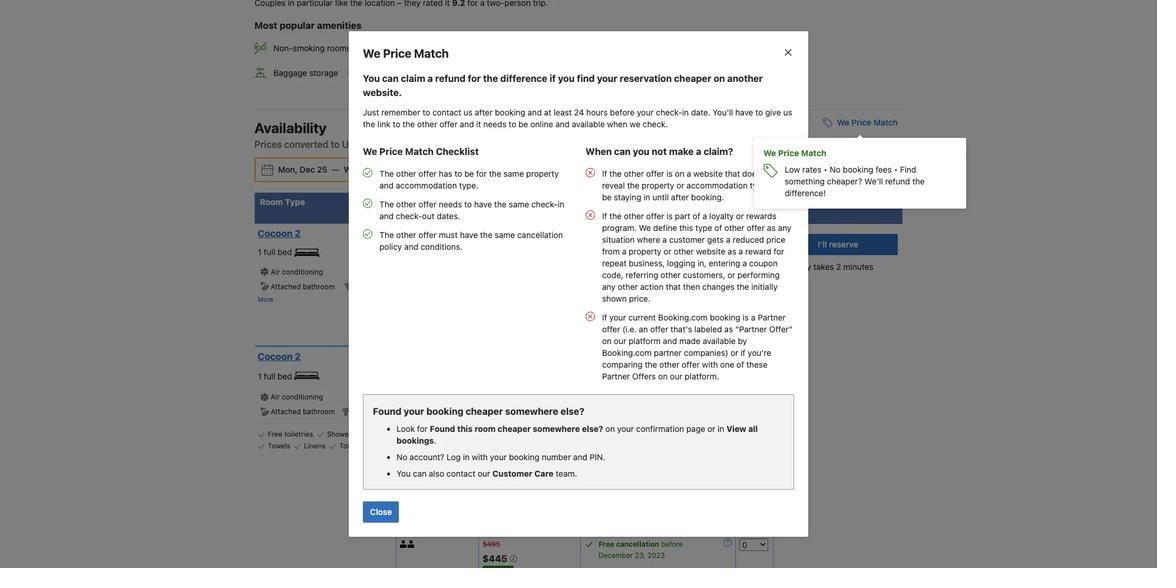 Task type: describe. For each thing, give the bounding box(es) containing it.
1 vertical spatial found
[[430, 424, 455, 434]]

towels
[[268, 442, 290, 451]]

pay for first the cocoon 2 link from the top
[[594, 248, 605, 256]]

with inside no modifications confirmed within 2 minutes can't be combined with other offers
[[649, 308, 661, 315]]

we up doesn't
[[764, 148, 777, 158]]

2023 for 23,
[[648, 551, 665, 560]]

2 vertical spatial price
[[599, 498, 616, 507]]

be inside no modifications confirmed within 2 minutes can't be combined with other offers
[[610, 308, 618, 315]]

the down the performing
[[737, 282, 749, 292]]

if for if the other offer is on a website that doesn't reveal the property or accommodation type you'll be staying in until after booking.
[[602, 169, 607, 179]]

vat
[[533, 423, 544, 430]]

pay for second the cocoon 2 link from the top of the page
[[599, 368, 611, 376]]

1 vertical spatial booking.com
[[658, 312, 708, 322]]

0 vertical spatial no
[[830, 164, 841, 174]]

a inside "partner offer facilitated by a booking.com partner company"
[[624, 279, 628, 286]]

the for the other offer needs to have the same check-in and check-out dates.
[[380, 199, 394, 209]]

1 dec from the left
[[300, 164, 315, 174]]

1 vertical spatial this
[[457, 424, 473, 434]]

property inside if the other offer is on a website that doesn't reveal the property or accommodation type you'll be staying in until after booking.
[[642, 180, 675, 190]]

and inside the other offer has to be for the same property and accommodation type.
[[380, 180, 394, 190]]

2 rooms from the left
[[470, 43, 493, 53]]

and down least
[[556, 119, 570, 129]]

we inside dropdown button
[[837, 117, 850, 127]]

2 inside button
[[479, 164, 484, 174]]

room
[[260, 197, 283, 207]]

25
[[317, 164, 327, 174]]

after inside if the other offer is on a website that doesn't reveal the property or accommodation type you'll be staying in until after booking.
[[671, 192, 689, 202]]

baggage
[[273, 68, 307, 78]]

offer up platform.
[[682, 360, 700, 370]]

search
[[708, 164, 734, 174]]

be inside the other offer has to be for the same property and accommodation type.
[[465, 169, 474, 179]]

a left loyalty on the top
[[703, 211, 707, 221]]

1 vertical spatial partner
[[758, 312, 786, 322]]

—
[[332, 164, 339, 174]]

2 charges from the top
[[675, 498, 702, 507]]

website.
[[363, 87, 402, 98]]

and inside if your current booking.com booking is a partner offer (i.e. an offer that's labeled as "partner offer" on our platform and made available by booking.com partner companies) or if you're comparing the other offer with one of these partner offers on our platform.
[[663, 336, 677, 346]]

needs inside the other offer needs to have the same check-in and check-out dates.
[[439, 199, 462, 209]]

the down platform.
[[711, 383, 722, 392]]

non-smoking rooms
[[273, 43, 351, 53]]

before down genius
[[618, 498, 639, 507]]

learn more
[[687, 323, 723, 331]]

of up gets
[[715, 223, 722, 233]]

2 vertical spatial booking.com
[[602, 348, 652, 358]]

toilet
[[340, 442, 358, 451]]

0 vertical spatial as
[[767, 223, 776, 233]]

more
[[258, 295, 274, 303]]

0 vertical spatial minutes
[[844, 262, 874, 272]]

companies)
[[684, 348, 729, 358]]

offer right 'an'
[[651, 324, 669, 334]]

attached for second the cocoon 2 link from the top of the page
[[271, 407, 301, 416]]

modifications
[[603, 289, 642, 296]]

2 cocoon 2 link from the top
[[258, 351, 389, 362]]

2 · from the left
[[558, 164, 561, 174]]

0 horizontal spatial check-
[[396, 211, 422, 221]]

needs inside you'll have to give us the link to the other offer and it needs to be online and available when we check.
[[483, 119, 507, 129]]

i'll reserve button
[[779, 234, 898, 255]]

combined
[[619, 308, 647, 315]]

to right discount
[[702, 488, 709, 497]]

booking up customer
[[509, 452, 540, 462]]

bathroom for second the cocoon 2 link from the top of the page
[[303, 407, 335, 416]]

and up confirmation at the right bottom of the page
[[661, 394, 673, 402]]

match up claim
[[414, 47, 449, 60]]

reservation
[[620, 73, 672, 84]]

smoking
[[293, 43, 325, 53]]

0 vertical spatial air conditioning
[[367, 68, 426, 78]]

0 horizontal spatial found
[[373, 406, 402, 417]]

1 • from the left
[[824, 164, 828, 174]]

offer left (i.e.
[[602, 324, 620, 334]]

and left at
[[528, 107, 542, 117]]

learn
[[687, 323, 705, 331]]

the inside if your current booking.com booking is a partner offer (i.e. an offer that's labeled as "partner offer" on our platform and made available by booking.com partner companies) or if you're comparing the other offer with one of these partner offers on our platform.
[[645, 360, 657, 370]]

give
[[766, 107, 781, 117]]

the up program.
[[610, 211, 622, 221]]

type
[[285, 197, 305, 207]]

or right loyalty on the top
[[736, 211, 744, 221]]

other inside the other offer needs to have the same check-in and check-out dates.
[[396, 199, 416, 209]]

your inside if your current booking.com booking is a partner offer (i.e. an offer that's labeled as "partner offer" on our platform and made available by booking.com partner companies) or if you're comparing the other offer with one of these partner offers on our platform.
[[610, 312, 626, 322]]

if the other offer is on a website that doesn't reveal the property or accommodation type you'll be staying in until after booking.
[[602, 169, 789, 202]]

type for accommodation
[[750, 180, 767, 190]]

no for no modifications confirmed within 2 minutes can't be combined with other offers
[[594, 289, 602, 296]]

2 vertical spatial air conditioning
[[271, 393, 323, 402]]

0 horizontal spatial our
[[478, 469, 490, 479]]

more details on meals and payment options image
[[724, 351, 732, 359]]

if inside the you can claim a refund for the difference if you find your reservation cheaper on another website.
[[550, 73, 556, 84]]

find
[[900, 164, 917, 174]]

we inside if the other offer is part of a loyalty or rewards program. we define this type of other offer as any situation where a customer gets a reduced price from a property or other website as a reward for repeat business, logging in, entering a coupon code, referring other customers, or performing any other action that then changes the initially shown price.
[[639, 223, 651, 233]]

choices
[[606, 197, 639, 207]]

before down offers
[[618, 394, 639, 402]]

that inside if the other offer is on a website that doesn't reveal the property or accommodation type you'll be staying in until after booking.
[[725, 169, 740, 179]]

doesn't
[[743, 169, 771, 179]]

current
[[629, 312, 656, 322]]

paper
[[360, 442, 379, 451]]

1 horizontal spatial you
[[633, 146, 650, 157]]

in left date.
[[682, 107, 689, 117]]

1 inside button
[[563, 164, 567, 174]]

your up before december 18, 2023
[[617, 424, 634, 434]]

to right the remember
[[423, 107, 430, 117]]

just
[[363, 107, 379, 117]]

non-refundable for first the cocoon 2 link from the top
[[594, 231, 648, 239]]

in up the repeat
[[607, 248, 613, 256]]

changes
[[703, 282, 735, 292]]

that inside if the other offer is part of a loyalty or rewards program. we define this type of other offer as any situation where a customer gets a reduced price from a property or other website as a reward for repeat business, logging in, entering a coupon code, referring other customers, or performing any other action that then changes the initially shown price.
[[666, 282, 681, 292]]

match up rates
[[801, 148, 827, 158]]

on up comparing
[[602, 336, 612, 346]]

you for you can claim a refund for the difference if you find your reservation cheaper on another website.
[[363, 73, 380, 84]]

0 vertical spatial somewhere
[[505, 406, 559, 417]]

air for second the cocoon 2 link from the top of the page
[[271, 393, 280, 402]]

full for second the cocoon 2 link from the top of the page
[[264, 371, 275, 381]]

to left usd at the top of the page
[[331, 139, 340, 150]]

on inside if the other offer is on a website that doesn't reveal the property or accommodation type you'll be staying in until after booking.
[[675, 169, 685, 179]]

offer down rewards
[[747, 223, 765, 233]]

occupancy image for $408
[[400, 446, 408, 454]]

the up 'staying'
[[627, 180, 640, 190]]

the down the remember
[[403, 119, 415, 129]]

1 horizontal spatial check-
[[532, 199, 558, 209]]

no account? log in with your booking number and pin.
[[397, 452, 606, 462]]

2 vertical spatial cheaper
[[498, 424, 531, 434]]

we
[[630, 119, 641, 129]]

0 horizontal spatial after
[[475, 107, 493, 117]]

0 vertical spatial air
[[367, 68, 377, 78]]

bathroom for first the cocoon 2 link from the top
[[303, 282, 335, 291]]

accommodation inside if the other offer is on a website that doesn't reveal the property or accommodation type you'll be staying in until after booking.
[[687, 180, 748, 190]]

conditioning for first the cocoon 2 link from the top
[[282, 267, 323, 276]]

close
[[370, 507, 392, 517]]

us for contact
[[464, 107, 473, 117]]

price inside dropdown button
[[852, 117, 872, 127]]

2023 for 18,
[[647, 457, 664, 466]]

1 vertical spatial pay in advance
[[599, 368, 649, 376]]

in,
[[698, 258, 707, 268]]

and left pin.
[[573, 452, 588, 462]]

look for found this room cheaper somewhere else? on your confirmation page or in
[[397, 424, 727, 434]]

cocoon 2 for second the cocoon 2 link from the top of the page
[[258, 351, 301, 362]]

is for on
[[667, 169, 673, 179]]

refund for we'll
[[886, 176, 911, 186]]

find
[[577, 73, 595, 84]]

a down the reward
[[743, 258, 747, 268]]

to inside the other offer has to be for the same property and accommodation type.
[[455, 169, 462, 179]]

offer inside if the other offer is on a website that doesn't reveal the property or accommodation type you'll be staying in until after booking.
[[647, 169, 665, 179]]

policy
[[380, 242, 402, 252]]

no modifications confirmed within 2 minutes can't be combined with other offers
[[594, 289, 696, 315]]

0 vertical spatial pay in advance
[[594, 248, 641, 256]]

make
[[669, 146, 694, 157]]

a down reduced
[[739, 246, 743, 256]]

offer inside you'll have to give us the link to the other offer and it needs to be online and available when we check.
[[440, 119, 458, 129]]

it only takes 2 minutes
[[789, 262, 874, 272]]

1 vertical spatial as
[[728, 246, 737, 256]]

2 dec from the left
[[366, 164, 381, 174]]

not
[[652, 146, 667, 157]]

hours
[[587, 107, 608, 117]]

2 vertical spatial we price match
[[764, 148, 827, 158]]

logging
[[667, 258, 696, 268]]

"partner
[[736, 324, 767, 334]]

match left checklist
[[405, 146, 434, 157]]

included:
[[486, 423, 515, 430]]

company
[[690, 279, 716, 286]]

most
[[255, 20, 277, 31]]

other inside the other offer has to be for the same property and accommodation type.
[[396, 169, 416, 179]]

discount
[[643, 488, 674, 497]]

2 horizontal spatial check-
[[656, 107, 682, 117]]

also
[[429, 469, 444, 479]]

website inside if the other offer is part of a loyalty or rewards program. we define this type of other offer as any situation where a customer gets a reduced price from a property or other website as a reward for repeat business, logging in, entering a coupon code, referring other customers, or performing any other action that then changes the initially shown price.
[[696, 246, 726, 256]]

it
[[789, 262, 794, 272]]

your up you can also contact our customer care team.
[[490, 452, 507, 462]]

with inside if your current booking.com booking is a partner offer (i.e. an offer that's labeled as "partner offer" on our platform and made available by booking.com partner companies) or if you're comparing the other offer with one of these partner offers on our platform.
[[702, 360, 718, 370]]

usd
[[342, 139, 362, 150]]

in right log
[[463, 452, 470, 462]]

your up check.
[[637, 107, 654, 117]]

change search
[[676, 164, 734, 174]]

children
[[525, 164, 556, 174]]

non- for first the cocoon 2 link from the top
[[594, 231, 611, 239]]

1 for first the cocoon 2 link from the top
[[258, 247, 262, 257]]

match inside dropdown button
[[874, 117, 898, 127]]

online
[[531, 119, 553, 129]]

you'll have to give us the link to the other offer and it needs to be online and available when we check.
[[363, 107, 793, 129]]

price inside if the other offer is part of a loyalty or rewards program. we define this type of other offer as any situation where a customer gets a reduced price from a property or other website as a reward for repeat business, logging in, entering a coupon code, referring other customers, or performing any other action that then changes the initially shown price.
[[767, 235, 786, 245]]

cancellation for before december 23, 2023
[[616, 540, 660, 549]]

property inside the other offer has to be for the same property and accommodation type.
[[526, 169, 559, 179]]

on right offers
[[658, 371, 668, 381]]

or down entering
[[728, 270, 736, 280]]

to left give
[[756, 107, 763, 117]]

2 adults · 0 children · 1 room button
[[457, 158, 659, 181]]

offer inside "partner offer facilitated by a booking.com partner company"
[[614, 264, 630, 273]]

december for before december 23, 2023
[[599, 551, 633, 560]]

cocoon 2 for first the cocoon 2 link from the top
[[258, 228, 301, 239]]

occupancy image for $445
[[400, 541, 408, 548]]

other inside if the other offer is on a website that doesn't reveal the property or accommodation type you'll be staying in until after booking.
[[624, 169, 644, 179]]

1 vertical spatial else?
[[582, 424, 603, 434]]

off
[[502, 473, 511, 482]]

when
[[586, 146, 612, 157]]

difference
[[501, 73, 548, 84]]

1 vertical spatial free wifi
[[353, 407, 384, 416]]

1 vertical spatial our
[[670, 371, 683, 381]]

room inside we price match dialog
[[475, 424, 496, 434]]

if for if your current booking.com booking is a partner offer (i.e. an offer that's labeled as "partner offer" on our platform and made available by booking.com partner companies) or if you're comparing the other offer with one of these partner offers on our platform.
[[602, 312, 607, 322]]

have inside 'the other offer must have the same cancellation policy and conditions.'
[[460, 230, 478, 240]]

wed,
[[344, 164, 364, 174]]

minutes inside no modifications confirmed within 2 minutes can't be combined with other offers
[[649, 298, 672, 305]]

0 horizontal spatial any
[[602, 282, 616, 292]]

room inside "2 adults · 0 children · 1 room" button
[[569, 164, 589, 174]]

the other offer must have the same cancellation policy and conditions.
[[380, 230, 563, 252]]

repeat
[[602, 258, 627, 268]]

is inside if your current booking.com booking is a partner offer (i.e. an offer that's labeled as "partner offer" on our platform and made available by booking.com partner companies) or if you're comparing the other offer with one of these partner offers on our platform.
[[743, 312, 749, 322]]

team.
[[556, 469, 577, 479]]

offer up 'define'
[[647, 211, 665, 221]]

same inside the other offer needs to have the same check-in and check-out dates.
[[509, 199, 529, 209]]

a right make
[[696, 146, 702, 157]]

one
[[720, 360, 735, 370]]

learn more link
[[687, 322, 723, 333]]

price up low
[[779, 148, 799, 158]]

baggage storage
[[273, 68, 338, 78]]

availability
[[255, 120, 327, 136]]

offers
[[633, 371, 656, 381]]

full for first the cocoon 2 link from the top
[[264, 247, 275, 257]]

or inside if the other offer is on a website that doesn't reveal the property or accommodation type you'll be staying in until after booking.
[[677, 180, 685, 190]]

to inside the other offer needs to have the same check-in and check-out dates.
[[464, 199, 472, 209]]

if inside if your current booking.com booking is a partner offer (i.e. an offer that's labeled as "partner offer" on our platform and made available by booking.com partner companies) or if you're comparing the other offer with one of these partner offers on our platform.
[[741, 348, 746, 358]]

other inside if your current booking.com booking is a partner offer (i.e. an offer that's labeled as "partner offer" on our platform and made available by booking.com partner companies) or if you're comparing the other offer with one of these partner offers on our platform.
[[660, 360, 680, 370]]

1 rooms from the left
[[327, 43, 351, 53]]

for inside if the other offer is part of a loyalty or rewards program. we define this type of other offer as any situation where a customer gets a reduced price from a property or other website as a reward for repeat business, logging in, entering a coupon code, referring other customers, or performing any other action that then changes the initially shown price.
[[774, 246, 785, 256]]

of inside if your current booking.com booking is a partner offer (i.e. an offer that's labeled as "partner offer" on our platform and made available by booking.com partner companies) or if you're comparing the other offer with one of these partner offers on our platform.
[[737, 360, 745, 370]]

you can also contact our customer care team.
[[397, 469, 577, 479]]

contact for our
[[447, 469, 476, 479]]

booking inside if your current booking.com booking is a partner offer (i.e. an offer that's labeled as "partner offer" on our platform and made available by booking.com partner companies) or if you're comparing the other offer with one of these partner offers on our platform.
[[710, 312, 741, 322]]

0
[[517, 164, 522, 174]]

your
[[586, 197, 604, 207]]

$408
[[483, 459, 510, 470]]

booking up .
[[427, 406, 464, 417]]

the inside the other offer needs to have the same check-in and check-out dates.
[[494, 199, 507, 209]]

when
[[607, 119, 628, 129]]

or up logging
[[664, 246, 672, 256]]

advance for second the cocoon 2 link from the top of the page
[[621, 368, 649, 376]]

loyalty
[[710, 211, 734, 221]]

made
[[680, 336, 701, 346]]

we price match checklist
[[363, 146, 479, 157]]

0 vertical spatial conditioning
[[379, 68, 426, 78]]

we up the website.
[[363, 47, 381, 60]]

offer inside the other offer needs to have the same check-in and check-out dates.
[[419, 199, 437, 209]]

2 vertical spatial partner
[[602, 371, 630, 381]]

the right discount
[[711, 488, 722, 497]]

a right gets
[[726, 235, 731, 245]]

rates
[[803, 164, 822, 174]]

storage
[[309, 68, 338, 78]]

can for you
[[614, 146, 631, 157]]

from
[[602, 246, 620, 256]]

for inside the other offer has to be for the same property and accommodation type.
[[476, 169, 487, 179]]

room type
[[260, 197, 305, 207]]

type for this
[[696, 223, 713, 233]]

change
[[676, 164, 706, 174]]

page
[[687, 424, 706, 434]]

more
[[707, 323, 723, 331]]

a down 'define'
[[663, 235, 667, 245]]

or inside if your current booking.com booking is a partner offer (i.e. an offer that's labeled as "partner offer" on our platform and made available by booking.com partner companies) or if you're comparing the other offer with one of these partner offers on our platform.
[[731, 348, 739, 358]]

1 vertical spatial wifi
[[369, 407, 384, 416]]

1 vertical spatial price
[[599, 394, 616, 402]]

this inside if the other offer is part of a loyalty or rewards program. we define this type of other offer as any situation where a customer gets a reduced price from a property or other website as a reward for repeat business, logging in, entering a coupon code, referring other customers, or performing any other action that then changes the initially shown price.
[[680, 223, 693, 233]]

amenities
[[317, 20, 362, 31]]

have inside the other offer needs to have the same check-in and check-out dates.
[[474, 199, 492, 209]]

as inside if your current booking.com booking is a partner offer (i.e. an offer that's labeled as "partner offer" on our platform and made available by booking.com partner companies) or if you're comparing the other offer with one of these partner offers on our platform.
[[725, 324, 733, 334]]

in left view
[[718, 424, 725, 434]]

0 vertical spatial free wifi
[[379, 43, 415, 53]]

we price match dialog
[[335, 17, 823, 551]]

1 vertical spatial cheaper
[[466, 406, 503, 417]]

is for part
[[667, 211, 673, 221]]

to down just remember to contact us after booking and at least 24 hours before your check-in date.
[[509, 119, 517, 129]]

partner inside "partner offer facilitated by a booking.com partner company"
[[588, 264, 612, 273]]

free cancellation for 18,
[[599, 446, 660, 455]]

facilitated
[[585, 279, 614, 286]]

more details on meals and payment options image
[[724, 539, 732, 547]]

10% for 10% off
[[486, 473, 500, 482]]

booking.com inside "partner offer facilitated by a booking.com partner company"
[[629, 279, 666, 286]]

of up dates. on the left top
[[436, 197, 444, 207]]

popular
[[280, 20, 315, 31]]

and left it
[[460, 119, 474, 129]]



Task type: locate. For each thing, give the bounding box(es) containing it.
2 applied from the top
[[676, 488, 700, 497]]

price for 2 nights
[[495, 197, 565, 207]]

your up look
[[404, 406, 424, 417]]

1 bathroom from the top
[[303, 282, 335, 291]]

as
[[767, 223, 776, 233], [728, 246, 737, 256], [725, 324, 733, 334]]

0 vertical spatial our
[[614, 336, 627, 346]]

be inside you'll have to give us the link to the other offer and it needs to be online and available when we check.
[[519, 119, 528, 129]]

attached bathroom for first the cocoon 2 link from the top
[[271, 282, 335, 291]]

december for before december 18, 2023
[[599, 457, 633, 466]]

by
[[616, 279, 623, 286], [738, 336, 747, 346]]

0 vertical spatial same
[[504, 169, 524, 179]]

have inside you'll have to give us the link to the other offer and it needs to be online and available when we check.
[[736, 107, 754, 117]]

reveal
[[602, 180, 625, 190]]

cancellation inside 'the other offer must have the same cancellation policy and conditions.'
[[518, 230, 563, 240]]

if inside if the other offer is on a website that doesn't reveal the property or accommodation type you'll be staying in until after booking.
[[602, 169, 607, 179]]

1 if from the top
[[602, 169, 607, 179]]

us
[[464, 107, 473, 117], [784, 107, 793, 117]]

1 bed from the top
[[278, 247, 292, 257]]

us for give
[[784, 107, 793, 117]]

select rooms
[[741, 197, 769, 219]]

2 the from the top
[[380, 199, 394, 209]]

offer left has
[[419, 169, 437, 179]]

• right the fees
[[894, 164, 898, 174]]

price up claim
[[383, 47, 412, 60]]

the up policy
[[380, 230, 394, 240]]

and down discount
[[661, 498, 673, 507]]

no for no account? log in with your booking number and pin.
[[397, 452, 408, 462]]

1 applied to the price before taxes and charges from the top
[[599, 383, 722, 402]]

2023 inside 'before december 23, 2023'
[[648, 551, 665, 560]]

1 vertical spatial 10%
[[599, 488, 615, 497]]

1 vertical spatial type
[[696, 223, 713, 233]]

takes
[[814, 262, 834, 272]]

0 horizontal spatial this
[[457, 424, 473, 434]]

0 vertical spatial after
[[475, 107, 493, 117]]

2 • from the left
[[894, 164, 898, 174]]

that left doesn't
[[725, 169, 740, 179]]

0 vertical spatial wifi
[[398, 43, 415, 53]]

cocoon for first the cocoon 2 link from the top
[[258, 228, 293, 239]]

1 vertical spatial taxes
[[641, 498, 659, 507]]

number
[[542, 452, 571, 462]]

and inside 'the other offer must have the same cancellation policy and conditions.'
[[404, 242, 419, 252]]

attached for first the cocoon 2 link from the top
[[271, 282, 301, 291]]

price down 10% genius discount
[[599, 498, 616, 507]]

applied to the price before taxes and charges down offers
[[599, 383, 722, 402]]

for up 'coupon'
[[774, 246, 785, 256]]

bed for first the cocoon 2 link from the top
[[278, 247, 292, 257]]

can inside the you can claim a refund for the difference if you find your reservation cheaper on another website.
[[382, 73, 399, 84]]

is inside if the other offer is part of a loyalty or rewards program. we define this type of other offer as any situation where a customer gets a reduced price from a property or other website as a reward for repeat business, logging in, entering a coupon code, referring other customers, or performing any other action that then changes the initially shown price.
[[667, 211, 673, 221]]

1 vertical spatial applied to the price before taxes and charges
[[599, 488, 722, 507]]

1 attached bathroom from the top
[[271, 282, 335, 291]]

this down found your booking cheaper somewhere else?
[[457, 424, 473, 434]]

cheaper up date.
[[674, 73, 712, 84]]

· right children in the top left of the page
[[558, 164, 561, 174]]

1 the from the top
[[380, 169, 394, 179]]

rewards
[[746, 211, 777, 221]]

3 the from the top
[[380, 230, 394, 240]]

0 vertical spatial refund
[[435, 73, 466, 84]]

2 accommodation from the left
[[687, 180, 748, 190]]

10% left genius
[[599, 488, 615, 497]]

offer inside the other offer has to be for the same property and accommodation type.
[[419, 169, 437, 179]]

is up 'define'
[[667, 211, 673, 221]]

0 vertical spatial non-
[[273, 43, 293, 53]]

1 vertical spatial free cancellation
[[599, 540, 660, 549]]

be inside if the other offer is on a website that doesn't reveal the property or accommodation type you'll be staying in until after booking.
[[602, 192, 612, 202]]

labeled
[[695, 324, 722, 334]]

0 vertical spatial cancellation
[[518, 230, 563, 240]]

you'll
[[713, 107, 733, 117]]

accommodation inside the other offer has to be for the same property and accommodation type.
[[396, 180, 457, 190]]

booking down difference
[[495, 107, 526, 117]]

2 cocoon from the top
[[258, 351, 293, 362]]

0 vertical spatial room
[[569, 164, 589, 174]]

performing
[[738, 270, 780, 280]]

1 vertical spatial we price match
[[837, 117, 898, 127]]

free wifi up paper
[[353, 407, 384, 416]]

2 vertical spatial check-
[[396, 211, 422, 221]]

•
[[824, 164, 828, 174], [894, 164, 898, 174]]

1 vertical spatial you
[[633, 146, 650, 157]]

partner inside "partner offer facilitated by a booking.com partner company"
[[668, 279, 689, 286]]

reward
[[746, 246, 772, 256]]

pay in advance
[[594, 248, 641, 256], [599, 368, 649, 376]]

your inside the you can claim a refund for the difference if you find your reservation cheaper on another website.
[[597, 73, 618, 84]]

change search button
[[662, 158, 749, 181]]

same inside the other offer has to be for the same property and accommodation type.
[[504, 169, 524, 179]]

10% inside 10% off. you're getting a reduced rate because this property is offering a discount.. element
[[486, 473, 500, 482]]

you'll
[[769, 180, 789, 190]]

is inside if the other offer is on a website that doesn't reveal the property or accommodation type you'll be staying in until after booking.
[[667, 169, 673, 179]]

bed
[[278, 247, 292, 257], [278, 371, 292, 381]]

a inside if the other offer is on a website that doesn't reveal the property or accommodation type you'll be staying in until after booking.
[[687, 169, 691, 179]]

air for first the cocoon 2 link from the top
[[271, 267, 280, 276]]

available inside if your current booking.com booking is a partner offer (i.e. an offer that's labeled as "partner offer" on our platform and made available by booking.com partner companies) or if you're comparing the other offer with one of these partner offers on our platform.
[[703, 336, 736, 346]]

2 us from the left
[[784, 107, 793, 117]]

2 taxes from the top
[[641, 498, 659, 507]]

we price match up the fees
[[837, 117, 898, 127]]

you down account?
[[397, 469, 411, 479]]

of right one
[[737, 360, 745, 370]]

2023 right 23,
[[648, 551, 665, 560]]

1 horizontal spatial after
[[671, 192, 689, 202]]

before inside before december 18, 2023
[[662, 446, 683, 455]]

can
[[382, 73, 399, 84], [614, 146, 631, 157], [413, 469, 427, 479]]

mon, dec 25 button
[[273, 159, 332, 180]]

1 horizontal spatial any
[[778, 223, 792, 233]]

a inside the you can claim a refund for the difference if you find your reservation cheaper on another website.
[[428, 73, 433, 84]]

offer"
[[770, 324, 793, 334]]

price.
[[629, 294, 651, 304]]

1 vertical spatial is
[[667, 211, 673, 221]]

something
[[785, 176, 825, 186]]

a inside if your current booking.com booking is a partner offer (i.e. an offer that's labeled as "partner offer" on our platform and made available by booking.com partner companies) or if you're comparing the other offer with one of these partner offers on our platform.
[[751, 312, 756, 322]]

before inside 'before december 23, 2023'
[[662, 540, 683, 549]]

we up wed, dec 27 button
[[363, 146, 377, 157]]

1 vertical spatial that
[[666, 282, 681, 292]]

offer inside 'the other offer must have the same cancellation policy and conditions.'
[[419, 230, 437, 240]]

these
[[747, 360, 768, 370]]

10% off. you're getting a reduced rate because this property is offering a discount.. element
[[483, 472, 514, 485]]

after
[[475, 107, 493, 117], [671, 192, 689, 202]]

december left 18,
[[599, 457, 633, 466]]

1 vertical spatial air conditioning
[[271, 267, 323, 276]]

the inside find something cheaper? we'll refund the difference!
[[913, 176, 925, 186]]

0 vertical spatial attached
[[271, 282, 301, 291]]

0 vertical spatial cocoon 2
[[258, 228, 301, 239]]

1 applied from the top
[[676, 383, 700, 392]]

the inside 'the other offer must have the same cancellation policy and conditions.'
[[480, 230, 493, 240]]

have right must in the top left of the page
[[460, 230, 478, 240]]

taxes
[[641, 394, 659, 402], [641, 498, 659, 507]]

non- for second the cocoon 2 link from the top of the page
[[599, 352, 616, 361]]

comparing
[[602, 360, 643, 370]]

the inside the other offer has to be for the same property and accommodation type.
[[489, 169, 502, 179]]

1 horizontal spatial ·
[[558, 164, 561, 174]]

we price match inside we price match dialog
[[363, 47, 449, 60]]

0 vertical spatial needs
[[483, 119, 507, 129]]

1 horizontal spatial 10%
[[599, 488, 615, 497]]

rooms
[[327, 43, 351, 53], [470, 43, 493, 53]]

property
[[526, 169, 559, 179], [642, 180, 675, 190], [629, 246, 662, 256]]

2 vertical spatial 1
[[258, 371, 262, 381]]

the down just
[[363, 119, 375, 129]]

price
[[767, 235, 786, 245], [599, 394, 616, 402], [599, 498, 616, 507]]

for up type.
[[476, 169, 487, 179]]

refundable for second the cocoon 2 link from the top of the page
[[616, 352, 655, 361]]

no inside no modifications confirmed within 2 minutes can't be combined with other offers
[[594, 289, 602, 296]]

1 full from the top
[[264, 247, 275, 257]]

1 vertical spatial have
[[474, 199, 492, 209]]

price up 27
[[380, 146, 403, 157]]

1 vertical spatial cocoon 2 link
[[258, 351, 389, 362]]

at
[[544, 107, 552, 117]]

1 horizontal spatial found
[[430, 424, 455, 434]]

0 horizontal spatial you
[[558, 73, 575, 84]]

1 vertical spatial applied
[[676, 488, 700, 497]]

0 vertical spatial 2023
[[647, 457, 664, 466]]

the other offer has to be for the same property and accommodation type.
[[380, 169, 559, 190]]

same left children in the top left of the page
[[504, 169, 524, 179]]

cheaper left the vat
[[498, 424, 531, 434]]

0 vertical spatial applied
[[676, 383, 700, 392]]

0 vertical spatial this
[[680, 223, 693, 233]]

the left 0
[[489, 169, 502, 179]]

free cancellation for 23,
[[599, 540, 660, 549]]

we price match button
[[819, 112, 903, 133]]

date.
[[691, 107, 711, 117]]

booking up cheaper?
[[843, 164, 874, 174]]

cheaper up included:
[[466, 406, 503, 417]]

we price match inside we price match dropdown button
[[837, 117, 898, 127]]

1 1 full bed from the top
[[258, 247, 295, 257]]

1 horizontal spatial accommodation
[[687, 180, 748, 190]]

2 cocoon 2 from the top
[[258, 351, 301, 362]]

0 horizontal spatial us
[[464, 107, 473, 117]]

1 horizontal spatial needs
[[483, 119, 507, 129]]

0 vertical spatial you
[[558, 73, 575, 84]]

december inside before december 18, 2023
[[599, 457, 633, 466]]

the for the other offer must have the same cancellation policy and conditions.
[[380, 230, 394, 240]]

0 vertical spatial else?
[[561, 406, 585, 417]]

with down companies)
[[702, 360, 718, 370]]

1 attached from the top
[[271, 282, 301, 291]]

1 horizontal spatial available
[[703, 336, 736, 346]]

can for claim
[[382, 73, 399, 84]]

2 bed from the top
[[278, 371, 292, 381]]

by inside "partner offer facilitated by a booking.com partner company"
[[616, 279, 623, 286]]

2 if from the top
[[602, 211, 607, 221]]

wifi up paper
[[369, 407, 384, 416]]

property up 'business,'
[[629, 246, 662, 256]]

0 vertical spatial if
[[602, 169, 607, 179]]

2 vertical spatial our
[[478, 469, 490, 479]]

0 horizontal spatial with
[[472, 452, 488, 462]]

found up .
[[430, 424, 455, 434]]

we up where
[[639, 223, 651, 233]]

1 accommodation from the left
[[396, 180, 457, 190]]

refund down find
[[886, 176, 911, 186]]

1 for second the cocoon 2 link from the top of the page
[[258, 371, 262, 381]]

genius
[[616, 488, 641, 497]]

1 vertical spatial 1 full bed
[[258, 371, 295, 381]]

in left offers
[[613, 368, 619, 376]]

the other offer needs to have the same check-in and check-out dates.
[[380, 199, 565, 221]]

1 vertical spatial charges
[[675, 498, 702, 507]]

free toiletries
[[268, 430, 313, 439]]

for inside the you can claim a refund for the difference if you find your reservation cheaper on another website.
[[468, 73, 481, 84]]

our left platform.
[[670, 371, 683, 381]]

nights
[[539, 197, 565, 207]]

if for if the other offer is part of a loyalty or rewards program. we define this type of other offer as any situation where a customer gets a reduced price from a property or other website as a reward for repeat business, logging in, entering a coupon code, referring other customers, or performing any other action that then changes the initially shown price.
[[602, 211, 607, 221]]

2 vertical spatial have
[[460, 230, 478, 240]]

to down platform.
[[702, 383, 709, 392]]

shown
[[602, 294, 627, 304]]

1 vertical spatial refund
[[886, 176, 911, 186]]

website inside if the other offer is on a website that doesn't reveal the property or accommodation type you'll be staying in until after booking.
[[694, 169, 723, 179]]

0 horizontal spatial type
[[696, 223, 713, 233]]

1 vertical spatial air
[[271, 267, 280, 276]]

that's
[[671, 324, 693, 334]]

1 vertical spatial cancellation
[[616, 446, 660, 455]]

this up customer
[[680, 223, 693, 233]]

1 horizontal spatial can
[[413, 469, 427, 479]]

1 vertical spatial room
[[475, 424, 496, 434]]

type up gets
[[696, 223, 713, 233]]

no inside we price match dialog
[[397, 452, 408, 462]]

1 vertical spatial same
[[509, 199, 529, 209]]

partner inside if your current booking.com booking is a partner offer (i.e. an offer that's labeled as "partner offer" on our platform and made available by booking.com partner companies) or if you're comparing the other offer with one of these partner offers on our platform.
[[654, 348, 682, 358]]

attached bathroom up toiletries
[[271, 407, 335, 416]]

price down adults
[[495, 197, 516, 207]]

1 cocoon 2 link from the top
[[258, 227, 389, 239]]

mon, dec 25 — wed, dec 27
[[278, 164, 393, 174]]

least
[[554, 107, 572, 117]]

on inside the you can claim a refund for the difference if you find your reservation cheaper on another website.
[[714, 73, 725, 84]]

available inside you'll have to give us the link to the other offer and it needs to be online and available when we check.
[[572, 119, 605, 129]]

you for you can also contact our customer care team.
[[397, 469, 411, 479]]

property inside if the other offer is part of a loyalty or rewards program. we define this type of other offer as any situation where a customer gets a reduced price from a property or other website as a reward for repeat business, logging in, entering a coupon code, referring other customers, or performing any other action that then changes the initially shown price.
[[629, 246, 662, 256]]

2 1 full bed from the top
[[258, 371, 295, 381]]

mon,
[[278, 164, 298, 174]]

1 cocoon from the top
[[258, 228, 293, 239]]

else?
[[561, 406, 585, 417], [582, 424, 603, 434]]

1 vertical spatial attached bathroom
[[271, 407, 335, 416]]

0 horizontal spatial 10%
[[486, 473, 500, 482]]

the inside the you can claim a refund for the difference if you find your reservation cheaper on another website.
[[483, 73, 498, 84]]

if inside if your current booking.com booking is a partner offer (i.e. an offer that's labeled as "partner offer" on our platform and made available by booking.com partner companies) or if you're comparing the other offer with one of these partner offers on our platform.
[[602, 312, 607, 322]]

us inside you'll have to give us the link to the other offer and it needs to be online and available when we check.
[[784, 107, 793, 117]]

property up until
[[642, 180, 675, 190]]

1 vertical spatial refundable
[[616, 352, 655, 361]]

occupancy image
[[400, 446, 408, 454], [408, 446, 415, 454], [400, 541, 408, 548]]

remember
[[381, 107, 421, 117]]

accommodation
[[396, 180, 457, 190], [687, 180, 748, 190]]

customer
[[669, 235, 705, 245]]

other inside no modifications confirmed within 2 minutes can't be combined with other offers
[[663, 308, 678, 315]]

match
[[414, 47, 449, 60], [874, 117, 898, 127], [405, 146, 434, 157], [801, 148, 827, 158]]

offer up checklist
[[440, 119, 458, 129]]

0 horizontal spatial no
[[397, 452, 408, 462]]

refund down family
[[435, 73, 466, 84]]

0 horizontal spatial dec
[[300, 164, 315, 174]]

cancellation
[[518, 230, 563, 240], [616, 446, 660, 455], [616, 540, 660, 549]]

claim
[[401, 73, 425, 84]]

1 vertical spatial 1
[[258, 247, 262, 257]]

you inside the you can claim a refund for the difference if you find your reservation cheaper on another website.
[[558, 73, 575, 84]]

for
[[468, 73, 481, 84], [476, 169, 487, 179], [518, 197, 530, 207], [774, 246, 785, 256], [417, 424, 428, 434]]

the
[[483, 73, 498, 84], [363, 119, 375, 129], [403, 119, 415, 129], [489, 169, 502, 179], [610, 169, 622, 179], [913, 176, 925, 186], [627, 180, 640, 190], [494, 199, 507, 209], [610, 211, 622, 221], [480, 230, 493, 240], [737, 282, 749, 292], [645, 360, 657, 370], [711, 383, 722, 392], [711, 488, 722, 497]]

0 horizontal spatial •
[[824, 164, 828, 174]]

low
[[785, 164, 800, 174]]

1 vertical spatial property
[[642, 180, 675, 190]]

advance
[[615, 248, 641, 256], [621, 368, 649, 376]]

has
[[439, 169, 452, 179]]

1 vertical spatial cocoon
[[258, 351, 293, 362]]

10% genius discount
[[599, 488, 674, 497]]

december left 23,
[[599, 551, 633, 560]]

room down found your booking cheaper somewhere else?
[[475, 424, 496, 434]]

property right 0
[[526, 169, 559, 179]]

to down the remember
[[393, 119, 401, 129]]

partner
[[668, 279, 689, 286], [654, 348, 682, 358]]

platform.
[[685, 371, 719, 381]]

or right the page
[[708, 424, 716, 434]]

and down that's
[[663, 336, 677, 346]]

initially
[[752, 282, 778, 292]]

10% for 10% genius discount
[[599, 488, 615, 497]]

select
[[741, 197, 767, 207]]

2 free cancellation from the top
[[599, 540, 660, 549]]

by inside if your current booking.com booking is a partner offer (i.e. an offer that's labeled as "partner offer" on our platform and made available by booking.com partner companies) or if you're comparing the other offer with one of these partner offers on our platform.
[[738, 336, 747, 346]]

the up reveal
[[610, 169, 622, 179]]

in inside if the other offer is on a website that doesn't reveal the property or accommodation type you'll be staying in until after booking.
[[644, 192, 651, 202]]

1 free cancellation from the top
[[599, 446, 660, 455]]

0 vertical spatial december
[[599, 457, 633, 466]]

no
[[830, 164, 841, 174], [594, 289, 602, 296], [397, 452, 408, 462]]

cancellation up 18,
[[616, 446, 660, 455]]

for down family rooms
[[468, 73, 481, 84]]

cocoon for second the cocoon 2 link from the top of the page
[[258, 351, 293, 362]]

for left the nights
[[518, 197, 530, 207]]

2 vertical spatial as
[[725, 324, 733, 334]]

dec
[[300, 164, 315, 174], [366, 164, 381, 174]]

1 full bed for second the cocoon 2 link from the top of the page
[[258, 371, 295, 381]]

if inside if the other offer is part of a loyalty or rewards program. we define this type of other offer as any situation where a customer gets a reduced price from a property or other website as a reward for repeat business, logging in, entering a coupon code, referring other customers, or performing any other action that then changes the initially shown price.
[[602, 211, 607, 221]]

occupancy image
[[400, 229, 408, 237], [408, 229, 417, 237], [408, 541, 415, 548]]

difference!
[[785, 188, 826, 198]]

our left the off
[[478, 469, 490, 479]]

2 horizontal spatial our
[[670, 371, 683, 381]]

on up before december 18, 2023
[[606, 424, 615, 434]]

the for the other offer has to be for the same property and accommodation type.
[[380, 169, 394, 179]]

refund
[[435, 73, 466, 84], [886, 176, 911, 186]]

1 cocoon 2 from the top
[[258, 228, 301, 239]]

2 vertical spatial property
[[629, 246, 662, 256]]

1 horizontal spatial you
[[397, 469, 411, 479]]

air conditioning up toiletries
[[271, 393, 323, 402]]

1 vertical spatial available
[[703, 336, 736, 346]]

business,
[[629, 258, 665, 268]]

partner up offer"
[[758, 312, 786, 322]]

dec left 27
[[366, 164, 381, 174]]

prices
[[255, 139, 282, 150]]

coupon
[[750, 258, 778, 268]]

cocoon
[[258, 228, 293, 239], [258, 351, 293, 362]]

attached bathroom for second the cocoon 2 link from the top of the page
[[271, 407, 335, 416]]

be down the confirmed
[[610, 308, 618, 315]]

1 taxes from the top
[[641, 394, 659, 402]]

0 horizontal spatial that
[[666, 282, 681, 292]]

refund for a
[[435, 73, 466, 84]]

a down make
[[687, 169, 691, 179]]

cheaper inside the you can claim a refund for the difference if you find your reservation cheaper on another website.
[[674, 73, 712, 84]]

2 vertical spatial same
[[495, 230, 515, 240]]

if right difference
[[550, 73, 556, 84]]

2 applied to the price before taxes and charges from the top
[[599, 488, 722, 507]]

before december 23, 2023
[[599, 540, 683, 560]]

the inside the other offer needs to have the same check-in and check-out dates.
[[380, 199, 394, 209]]

bed for second the cocoon 2 link from the top of the page
[[278, 371, 292, 381]]

1 horizontal spatial our
[[614, 336, 627, 346]]

same inside 'the other offer must have the same cancellation policy and conditions.'
[[495, 230, 515, 240]]

we'll
[[865, 176, 883, 186]]

a down "situation"
[[622, 246, 627, 256]]

1 vertical spatial non-refundable
[[599, 352, 655, 361]]

applied to the price before taxes and charges down 18,
[[599, 488, 722, 507]]

2023 inside before december 18, 2023
[[647, 457, 664, 466]]

be
[[519, 119, 528, 129], [465, 169, 474, 179], [602, 192, 612, 202], [610, 308, 618, 315]]

0 horizontal spatial available
[[572, 119, 605, 129]]

1 vertical spatial somewhere
[[533, 424, 580, 434]]

check- down children in the top left of the page
[[532, 199, 558, 209]]

2 inside no modifications confirmed within 2 minutes can't be combined with other offers
[[644, 298, 647, 305]]

$351
[[483, 230, 506, 241]]

pay up the repeat
[[594, 248, 605, 256]]

in inside the other offer needs to have the same check-in and check-out dates.
[[558, 199, 565, 209]]

attached up more
[[271, 282, 301, 291]]

(i.e.
[[623, 324, 637, 334]]

you inside the you can claim a refund for the difference if you find your reservation cheaper on another website.
[[363, 73, 380, 84]]

platform
[[629, 336, 661, 346]]

2023 right 18,
[[647, 457, 664, 466]]

offer up the out
[[419, 199, 437, 209]]

refundable for first the cocoon 2 link from the top
[[611, 231, 648, 239]]

the up offers
[[645, 360, 657, 370]]

offer up conditions.
[[419, 230, 437, 240]]

a up "partner
[[751, 312, 756, 322]]

0 vertical spatial check-
[[656, 107, 682, 117]]

refundable
[[611, 231, 648, 239], [616, 352, 655, 361]]

and inside the other offer needs to have the same check-in and check-out dates.
[[380, 211, 394, 221]]

2 bathroom from the top
[[303, 407, 335, 416]]

0 horizontal spatial if
[[550, 73, 556, 84]]

1 vertical spatial if
[[741, 348, 746, 358]]

0 vertical spatial cheaper
[[674, 73, 712, 84]]

with
[[649, 308, 661, 315], [702, 360, 718, 370], [472, 452, 488, 462]]

2 attached from the top
[[271, 407, 301, 416]]

before inside we price match dialog
[[610, 107, 635, 117]]

0 vertical spatial property
[[526, 169, 559, 179]]

if your current booking.com booking is a partner offer (i.e. an offer that's labeled as "partner offer" on our platform and made available by booking.com partner companies) or if you're comparing the other offer with one of these partner offers on our platform.
[[602, 312, 793, 381]]

2 attached bathroom from the top
[[271, 407, 335, 416]]

·
[[512, 164, 515, 174], [558, 164, 561, 174]]

1 charges from the top
[[675, 394, 702, 402]]

2 december from the top
[[599, 551, 633, 560]]

close button
[[363, 502, 399, 523]]

all
[[749, 424, 758, 434]]

with up you can also contact our customer care team.
[[472, 452, 488, 462]]

claim?
[[704, 146, 733, 157]]

type.
[[459, 180, 479, 190]]

2 full from the top
[[264, 371, 275, 381]]

refundable down platform
[[616, 352, 655, 361]]

1 vertical spatial you
[[397, 469, 411, 479]]

partner up facilitated
[[588, 264, 612, 273]]

2
[[479, 164, 484, 174], [532, 197, 537, 207], [295, 228, 301, 239], [837, 262, 841, 272], [644, 298, 647, 305], [295, 351, 301, 362]]

another
[[728, 73, 763, 84]]

1 us from the left
[[464, 107, 473, 117]]

1 december from the top
[[599, 457, 633, 466]]

or up one
[[731, 348, 739, 358]]

for up bookings
[[417, 424, 428, 434]]

we price match up claim
[[363, 47, 449, 60]]

1 full bed for first the cocoon 2 link from the top
[[258, 247, 295, 257]]

cancellation for before december 18, 2023
[[616, 446, 660, 455]]

bed up free toiletries on the left of the page
[[278, 371, 292, 381]]

advance for first the cocoon 2 link from the top
[[615, 248, 641, 256]]

3 if from the top
[[602, 312, 607, 322]]

if down the confirmed
[[602, 312, 607, 322]]

1 vertical spatial cocoon 2
[[258, 351, 301, 362]]

can for also
[[413, 469, 427, 479]]

2 vertical spatial if
[[602, 312, 607, 322]]

0 vertical spatial pay
[[594, 248, 605, 256]]

other inside you'll have to give us the link to the other offer and it needs to be online and available when we check.
[[417, 119, 437, 129]]

type inside if the other offer is part of a loyalty or rewards program. we define this type of other offer as any situation where a customer gets a reduced price from a property or other website as a reward for repeat business, logging in, entering a coupon code, referring other customers, or performing any other action that then changes the initially shown price.
[[696, 223, 713, 233]]

conditioning for second the cocoon 2 link from the top of the page
[[282, 393, 323, 402]]

in
[[682, 107, 689, 117], [644, 192, 651, 202], [558, 199, 565, 209], [607, 248, 613, 256], [613, 368, 619, 376], [718, 424, 725, 434], [463, 452, 470, 462]]

check-
[[656, 107, 682, 117], [532, 199, 558, 209], [396, 211, 422, 221]]

1 · from the left
[[512, 164, 515, 174]]

to
[[423, 107, 430, 117], [756, 107, 763, 117], [393, 119, 401, 129], [509, 119, 517, 129], [331, 139, 340, 150], [455, 169, 462, 179], [464, 199, 472, 209], [702, 383, 709, 392], [702, 488, 709, 497]]

cheaper?
[[827, 176, 863, 186]]

contact for us
[[433, 107, 462, 117]]

other inside 'the other offer must have the same cancellation policy and conditions.'
[[396, 230, 416, 240]]

2023
[[647, 457, 664, 466], [648, 551, 665, 560]]

of right part
[[693, 211, 701, 221]]

available down hours
[[572, 119, 605, 129]]

non-refundable for second the cocoon 2 link from the top of the page
[[599, 352, 655, 361]]



Task type: vqa. For each thing, say whether or not it's contained in the screenshot.
It Only Takes 2 Minutes
yes



